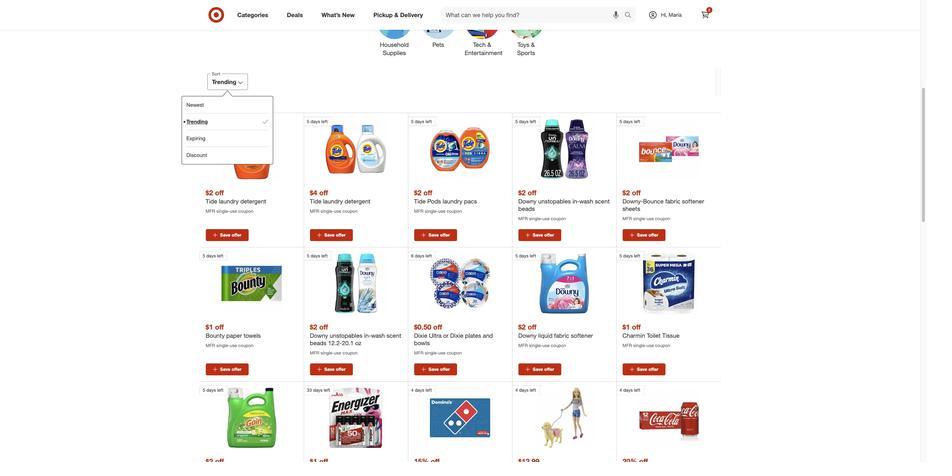 Task type: vqa. For each thing, say whether or not it's contained in the screenshot.
Detergent for $2 off
yes



Task type: locate. For each thing, give the bounding box(es) containing it.
0 vertical spatial in-
[[572, 198, 579, 205]]

off for $2 off downy unstopables in-wash scent beads 12.2-20.1 oz mfr single-use coupon
[[319, 323, 328, 331]]

& for toys
[[531, 41, 535, 48]]

trending
[[212, 78, 236, 86], [187, 118, 208, 125]]

unstopables
[[538, 198, 571, 205], [330, 332, 362, 340]]

mfr inside $2 off downy unstopables in-wash scent beads 12.2-20.1 oz mfr single-use coupon
[[310, 350, 319, 356]]

tide for $2 off tide laundry detergent mfr single-use coupon
[[206, 198, 217, 205]]

scent inside the '$2 off downy unstopables in-wash scent beads mfr single-use coupon'
[[595, 198, 610, 205]]

save offer down the $1 off charmin toilet tissue mfr single-use coupon
[[637, 367, 658, 372]]

offer down paper
[[232, 367, 241, 372]]

save offer up the 6 days left
[[429, 232, 450, 238]]

$1 inside $1 off bounty paper towels mfr single-use coupon
[[206, 323, 213, 331]]

detergent
[[240, 198, 266, 205], [345, 198, 370, 205]]

categories
[[237, 11, 268, 18]]

1 horizontal spatial trending
[[212, 78, 236, 86]]

5 days left button for downy unstopables in-wash scent beads
[[512, 117, 594, 179]]

paper
[[226, 332, 242, 340]]

off inside the $1 off charmin toilet tissue mfr single-use coupon
[[632, 323, 641, 331]]

1 horizontal spatial 4
[[515, 388, 518, 393]]

offer down $2 off downy-bounce fabric softener sheets mfr single-use coupon
[[648, 232, 658, 238]]

save offer button
[[206, 229, 248, 241], [310, 229, 353, 241], [414, 229, 457, 241], [518, 229, 561, 241], [623, 229, 665, 241], [206, 364, 248, 376], [310, 364, 353, 376], [414, 364, 457, 376], [518, 364, 561, 376], [623, 364, 665, 376]]

household supplies
[[380, 41, 409, 57]]

pickup & delivery link
[[367, 7, 432, 23]]

offer down $2 off tide laundry detergent mfr single-use coupon
[[232, 232, 241, 238]]

offer
[[220, 97, 241, 107], [232, 232, 241, 238], [336, 232, 346, 238], [440, 232, 450, 238], [544, 232, 554, 238], [648, 232, 658, 238], [232, 367, 241, 372], [336, 367, 346, 372], [440, 367, 450, 372], [544, 367, 554, 372], [648, 367, 658, 372]]

1 horizontal spatial &
[[487, 41, 491, 48]]

$2 inside $2 off downy liquid fabric softener mfr single-use coupon
[[518, 323, 526, 331]]

5 days left button for downy unstopables in-wash scent beads 12.2-20.1 oz
[[304, 251, 386, 314]]

save offer down the bowls
[[429, 367, 450, 372]]

use inside the $1 off charmin toilet tissue mfr single-use coupon
[[647, 343, 654, 348]]

left for first 4 days left button from the right
[[634, 388, 640, 393]]

save offer for $2 off tide laundry detergent mfr single-use coupon
[[220, 232, 241, 238]]

tide inside $2 off tide laundry detergent mfr single-use coupon
[[206, 198, 217, 205]]

off inside $2 off tide laundry detergent mfr single-use coupon
[[215, 188, 224, 197]]

4
[[411, 388, 414, 393], [515, 388, 518, 393], [620, 388, 622, 393]]

save offer down liquid
[[533, 367, 554, 372]]

coupon inside the '$2 off downy unstopables in-wash scent beads mfr single-use coupon'
[[551, 216, 566, 221]]

save offer button for $2 off downy-bounce fabric softener sheets mfr single-use coupon
[[623, 229, 665, 241]]

3 tide from the left
[[414, 198, 426, 205]]

laundry for $2 off
[[219, 198, 239, 205]]

dixie right or
[[450, 332, 463, 340]]

0 horizontal spatial &
[[394, 11, 398, 18]]

3 4 days left from the left
[[620, 388, 640, 393]]

use inside the '$2 off downy unstopables in-wash scent beads mfr single-use coupon'
[[542, 216, 550, 221]]

$4 off tide laundry detergent mfr single-use coupon
[[310, 188, 370, 214]]

unstopables inside $2 off downy unstopables in-wash scent beads 12.2-20.1 oz mfr single-use coupon
[[330, 332, 362, 340]]

5 for tide laundry detergent
[[307, 119, 309, 124]]

trending inside 'dropdown button'
[[212, 78, 236, 86]]

use inside $1 off bounty paper towels mfr single-use coupon
[[230, 343, 237, 348]]

offer down toilet
[[648, 367, 658, 372]]

1 horizontal spatial 4 days left
[[515, 388, 536, 393]]

5 days left button for charmin toilet tissue
[[616, 251, 699, 314]]

unstopables inside the '$2 off downy unstopables in-wash scent beads mfr single-use coupon'
[[538, 198, 571, 205]]

single- inside $0.50 off dixie ultra or dixie plates and bowls mfr single-use coupon
[[425, 350, 438, 356]]

save offer button for $2 off downy liquid fabric softener mfr single-use coupon
[[518, 364, 561, 376]]

save offer down sheets on the top right of page
[[637, 232, 658, 238]]

1 horizontal spatial detergent
[[345, 198, 370, 205]]

1 vertical spatial in-
[[364, 332, 371, 340]]

0 horizontal spatial wash
[[371, 332, 385, 340]]

0 horizontal spatial 4
[[411, 388, 414, 393]]

in- for oz
[[364, 332, 371, 340]]

save offer button for $2 off tide laundry detergent mfr single-use coupon
[[206, 229, 248, 241]]

laundry
[[219, 198, 239, 205], [323, 198, 343, 205], [443, 198, 462, 205]]

0 horizontal spatial beads
[[310, 340, 326, 347]]

0 horizontal spatial unstopables
[[330, 332, 362, 340]]

0 horizontal spatial detergent
[[240, 198, 266, 205]]

off inside the '$2 off downy unstopables in-wash scent beads mfr single-use coupon'
[[528, 188, 536, 197]]

mfr inside '$4 off tide laundry detergent mfr single-use coupon'
[[310, 208, 319, 214]]

$2 off downy unstopables in-wash scent beads mfr single-use coupon
[[518, 188, 610, 221]]

deals link
[[281, 7, 312, 23]]

ultra
[[429, 332, 442, 340]]

1 vertical spatial softener
[[571, 332, 593, 340]]

& right "toys"
[[531, 41, 535, 48]]

1 tide from the left
[[206, 198, 217, 205]]

mfr inside $1 off bounty paper towels mfr single-use coupon
[[206, 343, 215, 348]]

coupon
[[238, 208, 253, 214], [342, 208, 358, 214], [447, 208, 462, 214], [551, 216, 566, 221], [655, 216, 670, 221], [238, 343, 253, 348], [551, 343, 566, 348], [655, 343, 670, 348], [342, 350, 358, 356], [447, 350, 462, 356]]

fabric inside $2 off downy-bounce fabric softener sheets mfr single-use coupon
[[665, 198, 680, 205]]

& inside tech & entertainment
[[487, 41, 491, 48]]

save offer down paper
[[220, 367, 241, 372]]

1 horizontal spatial tide
[[310, 198, 321, 205]]

coupon inside $1 off bounty paper towels mfr single-use coupon
[[238, 343, 253, 348]]

2 horizontal spatial laundry
[[443, 198, 462, 205]]

maria
[[669, 12, 682, 18]]

use inside $0.50 off dixie ultra or dixie plates and bowls mfr single-use coupon
[[438, 350, 445, 356]]

wash inside $2 off downy unstopables in-wash scent beads 12.2-20.1 oz mfr single-use coupon
[[371, 332, 385, 340]]

search button
[[621, 7, 639, 25]]

entertainment
[[465, 49, 502, 57]]

0 horizontal spatial 4 days left
[[411, 388, 432, 393]]

save offer button for $2 off downy unstopables in-wash scent beads mfr single-use coupon
[[518, 229, 561, 241]]

days
[[311, 119, 320, 124], [415, 119, 424, 124], [519, 119, 529, 124], [623, 119, 633, 124], [206, 253, 216, 259], [311, 253, 320, 259], [415, 253, 424, 259], [519, 253, 529, 259], [623, 253, 633, 259], [206, 388, 216, 393], [313, 388, 323, 393], [415, 388, 424, 393], [519, 388, 529, 393], [623, 388, 633, 393]]

softener inside $2 off downy-bounce fabric softener sheets mfr single-use coupon
[[682, 198, 704, 205]]

tech & entertainment
[[465, 41, 502, 57]]

0 vertical spatial softener
[[682, 198, 704, 205]]

off inside $2 off tide pods laundry pacs mfr single-use coupon
[[423, 188, 432, 197]]

coupon inside $2 off downy liquid fabric softener mfr single-use coupon
[[551, 343, 566, 348]]

off inside $1 off bounty paper towels mfr single-use coupon
[[215, 323, 224, 331]]

downy inside $2 off downy unstopables in-wash scent beads 12.2-20.1 oz mfr single-use coupon
[[310, 332, 328, 340]]

offer up trending link
[[220, 97, 241, 107]]

laundry inside '$4 off tide laundry detergent mfr single-use coupon'
[[323, 198, 343, 205]]

2 $1 from the left
[[623, 323, 630, 331]]

2 tide from the left
[[310, 198, 321, 205]]

$1 inside the $1 off charmin toilet tissue mfr single-use coupon
[[623, 323, 630, 331]]

laundry inside $2 off tide pods laundry pacs mfr single-use coupon
[[443, 198, 462, 205]]

5 days left button for downy-bounce fabric softener sheets
[[616, 117, 699, 179]]

coupon inside $2 off downy-bounce fabric softener sheets mfr single-use coupon
[[655, 216, 670, 221]]

$1 up charmin
[[623, 323, 630, 331]]

0 horizontal spatial scent
[[387, 332, 401, 340]]

5
[[307, 119, 309, 124], [411, 119, 414, 124], [515, 119, 518, 124], [620, 119, 622, 124], [203, 253, 205, 259], [307, 253, 309, 259], [515, 253, 518, 259], [620, 253, 622, 259], [203, 388, 205, 393]]

fabric inside $2 off downy liquid fabric softener mfr single-use coupon
[[554, 332, 569, 340]]

2 horizontal spatial tide
[[414, 198, 426, 205]]

1 $1 from the left
[[206, 323, 213, 331]]

sheets
[[623, 205, 640, 213]]

use inside $2 off downy liquid fabric softener mfr single-use coupon
[[542, 343, 550, 348]]

5 days left for tide pods laundry pacs
[[411, 119, 432, 124]]

1 horizontal spatial unstopables
[[538, 198, 571, 205]]

2 4 from the left
[[515, 388, 518, 393]]

save for $1 off bounty paper towels mfr single-use coupon
[[220, 367, 230, 372]]

left for 5 days left button corresponding to tide pods laundry pacs
[[426, 119, 432, 124]]

scent inside $2 off downy unstopables in-wash scent beads 12.2-20.1 oz mfr single-use coupon
[[387, 332, 401, 340]]

toys
[[517, 41, 529, 48]]

2 link
[[697, 7, 713, 23]]

left for 2nd 4 days left button from left
[[530, 388, 536, 393]]

1 horizontal spatial beads
[[518, 205, 535, 213]]

2 horizontal spatial 4 days left
[[620, 388, 640, 393]]

tide inside '$4 off tide laundry detergent mfr single-use coupon'
[[310, 198, 321, 205]]

off
[[215, 188, 224, 197], [319, 188, 328, 197], [423, 188, 432, 197], [528, 188, 536, 197], [632, 188, 641, 197], [215, 323, 224, 331], [319, 323, 328, 331], [433, 323, 442, 331], [528, 323, 536, 331], [632, 323, 641, 331]]

towels
[[244, 332, 261, 340]]

unstopables for oz
[[330, 332, 362, 340]]

0 vertical spatial fabric
[[665, 198, 680, 205]]

fabric right liquid
[[554, 332, 569, 340]]

coupon inside $0.50 off dixie ultra or dixie plates and bowls mfr single-use coupon
[[447, 350, 462, 356]]

1 horizontal spatial wash
[[579, 198, 593, 205]]

$2 for tide pods laundry pacs
[[414, 188, 421, 197]]

2
[[708, 8, 710, 12]]

save offer for $2 off downy unstopables in-wash scent beads 12.2-20.1 oz mfr single-use coupon
[[324, 367, 346, 372]]

1 horizontal spatial scent
[[595, 198, 610, 205]]

0 horizontal spatial softener
[[571, 332, 593, 340]]

off inside $2 off downy unstopables in-wash scent beads 12.2-20.1 oz mfr single-use coupon
[[319, 323, 328, 331]]

& for tech
[[487, 41, 491, 48]]

wash inside the '$2 off downy unstopables in-wash scent beads mfr single-use coupon'
[[579, 198, 593, 205]]

tide
[[206, 198, 217, 205], [310, 198, 321, 205], [414, 198, 426, 205]]

$2 inside the '$2 off downy unstopables in-wash scent beads mfr single-use coupon'
[[518, 188, 526, 197]]

1 vertical spatial beads
[[310, 340, 326, 347]]

hi,
[[661, 12, 667, 18]]

offer down '12.2-'
[[336, 367, 346, 372]]

mfr inside $0.50 off dixie ultra or dixie plates and bowls mfr single-use coupon
[[414, 350, 424, 356]]

4 days left button
[[408, 386, 490, 448], [512, 386, 594, 448], [616, 386, 699, 448]]

0 vertical spatial scent
[[595, 198, 610, 205]]

0 vertical spatial wash
[[579, 198, 593, 205]]

1 4 days left button from the left
[[408, 386, 490, 448]]

0 horizontal spatial fabric
[[554, 332, 569, 340]]

1 horizontal spatial laundry
[[323, 198, 343, 205]]

1 laundry from the left
[[219, 198, 239, 205]]

off inside $2 off downy liquid fabric softener mfr single-use coupon
[[528, 323, 536, 331]]

mfr inside the '$2 off downy unstopables in-wash scent beads mfr single-use coupon'
[[518, 216, 528, 221]]

mfr
[[206, 208, 215, 214], [310, 208, 319, 214], [414, 208, 424, 214], [518, 216, 528, 221], [623, 216, 632, 221], [206, 343, 215, 348], [518, 343, 528, 348], [623, 343, 632, 348], [310, 350, 319, 356], [414, 350, 424, 356]]

tide inside $2 off tide pods laundry pacs mfr single-use coupon
[[414, 198, 426, 205]]

offer down '$4 off tide laundry detergent mfr single-use coupon'
[[336, 232, 346, 238]]

1 horizontal spatial fabric
[[665, 198, 680, 205]]

bowls
[[414, 340, 430, 347]]

&
[[394, 11, 398, 18], [487, 41, 491, 48], [531, 41, 535, 48]]

offer for $2 off tide pods laundry pacs mfr single-use coupon
[[440, 232, 450, 238]]

$2 for downy unstopables in-wash scent beads 12.2-20.1 oz
[[310, 323, 317, 331]]

save for $0.50 off dixie ultra or dixie plates and bowls mfr single-use coupon
[[429, 367, 439, 372]]

off inside '$4 off tide laundry detergent mfr single-use coupon'
[[319, 188, 328, 197]]

single- inside $2 off tide pods laundry pacs mfr single-use coupon
[[425, 208, 438, 214]]

downy
[[518, 198, 537, 205], [310, 332, 328, 340], [518, 332, 537, 340]]

and
[[483, 332, 493, 340]]

5 for charmin toilet tissue
[[620, 253, 622, 259]]

detergent inside '$4 off tide laundry detergent mfr single-use coupon'
[[345, 198, 370, 205]]

0 horizontal spatial in-
[[364, 332, 371, 340]]

1 horizontal spatial 4 days left button
[[512, 386, 594, 448]]

scent for downy unstopables in-wash scent beads
[[595, 198, 610, 205]]

scent left sheets on the top right of page
[[595, 198, 610, 205]]

dixie
[[414, 332, 427, 340], [450, 332, 463, 340]]

$2 inside $2 off downy-bounce fabric softener sheets mfr single-use coupon
[[623, 188, 630, 197]]

2 laundry from the left
[[323, 198, 343, 205]]

$2 for downy unstopables in-wash scent beads
[[518, 188, 526, 197]]

beads inside $2 off downy unstopables in-wash scent beads 12.2-20.1 oz mfr single-use coupon
[[310, 340, 326, 347]]

1 4 from the left
[[411, 388, 414, 393]]

1 vertical spatial trending
[[187, 118, 208, 125]]

left for 33 days left button
[[324, 388, 330, 393]]

trending up the expiring
[[187, 118, 208, 125]]

1 horizontal spatial in-
[[572, 198, 579, 205]]

single- inside $1 off bounty paper towels mfr single-use coupon
[[216, 343, 230, 348]]

1 vertical spatial scent
[[387, 332, 401, 340]]

off inside $0.50 off dixie ultra or dixie plates and bowls mfr single-use coupon
[[433, 323, 442, 331]]

& inside toys & sports
[[531, 41, 535, 48]]

left
[[321, 119, 328, 124], [426, 119, 432, 124], [530, 119, 536, 124], [634, 119, 640, 124], [217, 253, 223, 259], [321, 253, 328, 259], [426, 253, 432, 259], [530, 253, 536, 259], [634, 253, 640, 259], [217, 388, 223, 393], [324, 388, 330, 393], [426, 388, 432, 393], [530, 388, 536, 393], [634, 388, 640, 393]]

coupon inside $2 off tide laundry detergent mfr single-use coupon
[[238, 208, 253, 214]]

0 horizontal spatial dixie
[[414, 332, 427, 340]]

offer for $4 off tide laundry detergent mfr single-use coupon
[[336, 232, 346, 238]]

1 detergent from the left
[[240, 198, 266, 205]]

wash
[[579, 198, 593, 205], [371, 332, 385, 340]]

left for 5 days left button for bounty paper towels
[[217, 253, 223, 259]]

0 vertical spatial beads
[[518, 205, 535, 213]]

offer down liquid
[[544, 367, 554, 372]]

tide for $2 off tide pods laundry pacs mfr single-use coupon
[[414, 198, 426, 205]]

save offer button for $2 off downy unstopables in-wash scent beads 12.2-20.1 oz mfr single-use coupon
[[310, 364, 353, 376]]

downy inside $2 off downy liquid fabric softener mfr single-use coupon
[[518, 332, 537, 340]]

$2
[[206, 188, 213, 197], [414, 188, 421, 197], [518, 188, 526, 197], [623, 188, 630, 197], [310, 323, 317, 331], [518, 323, 526, 331]]

use
[[230, 208, 237, 214], [334, 208, 341, 214], [438, 208, 445, 214], [542, 216, 550, 221], [647, 216, 654, 221], [230, 343, 237, 348], [542, 343, 550, 348], [647, 343, 654, 348], [334, 350, 341, 356], [438, 350, 445, 356]]

expiring link
[[187, 130, 268, 147]]

bounty
[[206, 332, 225, 340]]

scent
[[595, 198, 610, 205], [387, 332, 401, 340]]

0 horizontal spatial 4 days left button
[[408, 386, 490, 448]]

save
[[220, 232, 230, 238], [324, 232, 335, 238], [429, 232, 439, 238], [533, 232, 543, 238], [637, 232, 647, 238], [220, 367, 230, 372], [324, 367, 335, 372], [429, 367, 439, 372], [533, 367, 543, 372], [637, 367, 647, 372]]

trending up newest 'link'
[[212, 78, 236, 86]]

fabric right bounce
[[665, 198, 680, 205]]

save offer down '12.2-'
[[324, 367, 346, 372]]

2 4 days left from the left
[[515, 388, 536, 393]]

1 horizontal spatial softener
[[682, 198, 704, 205]]

single-
[[216, 208, 230, 214], [321, 208, 334, 214], [425, 208, 438, 214], [529, 216, 542, 221], [633, 216, 647, 221], [216, 343, 230, 348], [529, 343, 542, 348], [633, 343, 647, 348], [321, 350, 334, 356], [425, 350, 438, 356]]

5 for bounty paper towels
[[203, 253, 205, 259]]

off inside $2 off downy-bounce fabric softener sheets mfr single-use coupon
[[632, 188, 641, 197]]

2 horizontal spatial 4
[[620, 388, 622, 393]]

0 vertical spatial trending
[[212, 78, 236, 86]]

1 horizontal spatial $1
[[623, 323, 630, 331]]

5 days left button
[[304, 117, 386, 179], [408, 117, 490, 179], [512, 117, 594, 179], [616, 117, 699, 179], [199, 251, 282, 314], [304, 251, 386, 314], [512, 251, 594, 314], [616, 251, 699, 314], [199, 386, 282, 448]]

2 detergent from the left
[[345, 198, 370, 205]]

what's new link
[[315, 7, 364, 23]]

1 vertical spatial wash
[[371, 332, 385, 340]]

save offer down the '$2 off downy unstopables in-wash scent beads mfr single-use coupon' at the top
[[533, 232, 554, 238]]

6 days left
[[411, 253, 432, 259]]

0 horizontal spatial laundry
[[219, 198, 239, 205]]

offer down the '$2 off downy unstopables in-wash scent beads mfr single-use coupon' at the top
[[544, 232, 554, 238]]

$2 inside $2 off tide pods laundry pacs mfr single-use coupon
[[414, 188, 421, 197]]

detergent inside $2 off tide laundry detergent mfr single-use coupon
[[240, 198, 266, 205]]

3 laundry from the left
[[443, 198, 462, 205]]

softener inside $2 off downy liquid fabric softener mfr single-use coupon
[[571, 332, 593, 340]]

5 for downy-bounce fabric softener sheets
[[620, 119, 622, 124]]

off for $2 off tide laundry detergent mfr single-use coupon
[[215, 188, 224, 197]]

left for 6 days left button
[[426, 253, 432, 259]]

save offer for $1 off bounty paper towels mfr single-use coupon
[[220, 367, 241, 372]]

0 horizontal spatial tide
[[206, 198, 217, 205]]

trending for trending link
[[187, 118, 208, 125]]

5 days left button for tide laundry detergent
[[304, 117, 386, 179]]

left for downy-bounce fabric softener sheets 5 days left button
[[634, 119, 640, 124]]

downy for downy liquid fabric softener
[[518, 332, 537, 340]]

5 for downy unstopables in-wash scent beads
[[515, 119, 518, 124]]

laundry for $4 off
[[323, 198, 343, 205]]

0 horizontal spatial trending
[[187, 118, 208, 125]]

search
[[621, 12, 639, 19]]

save for $2 off downy unstopables in-wash scent beads 12.2-20.1 oz mfr single-use coupon
[[324, 367, 335, 372]]

offer for $1 off bounty paper towels mfr single-use coupon
[[232, 367, 241, 372]]

offer down $0.50 off dixie ultra or dixie plates and bowls mfr single-use coupon
[[440, 367, 450, 372]]

save offer
[[220, 232, 241, 238], [324, 232, 346, 238], [429, 232, 450, 238], [533, 232, 554, 238], [637, 232, 658, 238], [220, 367, 241, 372], [324, 367, 346, 372], [429, 367, 450, 372], [533, 367, 554, 372], [637, 367, 658, 372]]

& right pickup
[[394, 11, 398, 18]]

5 days left for downy liquid fabric softener
[[515, 253, 536, 259]]

liquid
[[538, 332, 552, 340]]

days inside button
[[415, 253, 424, 259]]

1 horizontal spatial dixie
[[450, 332, 463, 340]]

save offer down '$4 off tide laundry detergent mfr single-use coupon'
[[324, 232, 346, 238]]

softener
[[682, 198, 704, 205], [571, 332, 593, 340]]

downy for downy unstopables in-wash scent beads 12.2-20.1 oz
[[310, 332, 328, 340]]

coupon inside the $1 off charmin toilet tissue mfr single-use coupon
[[655, 343, 670, 348]]

in- inside the '$2 off downy unstopables in-wash scent beads mfr single-use coupon'
[[572, 198, 579, 205]]

save for $2 off tide pods laundry pacs mfr single-use coupon
[[429, 232, 439, 238]]

offer for $1 off charmin toilet tissue mfr single-use coupon
[[648, 367, 658, 372]]

$2 inside $2 off tide laundry detergent mfr single-use coupon
[[206, 188, 213, 197]]

$2 inside $2 off downy unstopables in-wash scent beads 12.2-20.1 oz mfr single-use coupon
[[310, 323, 317, 331]]

2 horizontal spatial &
[[531, 41, 535, 48]]

scent left the bowls
[[387, 332, 401, 340]]

$1 up bounty
[[206, 323, 213, 331]]

single- inside $2 off downy-bounce fabric softener sheets mfr single-use coupon
[[633, 216, 647, 221]]

save offer button for $0.50 off dixie ultra or dixie plates and bowls mfr single-use coupon
[[414, 364, 457, 376]]

wash for downy unstopables in-wash scent beads 12.2-20.1 oz
[[371, 332, 385, 340]]

& right tech
[[487, 41, 491, 48]]

$1
[[206, 323, 213, 331], [623, 323, 630, 331]]

1 vertical spatial unstopables
[[330, 332, 362, 340]]

5 for downy liquid fabric softener
[[515, 253, 518, 259]]

in- inside $2 off downy unstopables in-wash scent beads 12.2-20.1 oz mfr single-use coupon
[[364, 332, 371, 340]]

save for $2 off downy unstopables in-wash scent beads mfr single-use coupon
[[533, 232, 543, 238]]

laundry inside $2 off tide laundry detergent mfr single-use coupon
[[219, 198, 239, 205]]

1 vertical spatial fabric
[[554, 332, 569, 340]]

33 days left
[[307, 388, 330, 393]]

save offer down $2 off tide laundry detergent mfr single-use coupon
[[220, 232, 241, 238]]

2 horizontal spatial 4 days left button
[[616, 386, 699, 448]]

dixie down $0.50
[[414, 332, 427, 340]]

0 vertical spatial unstopables
[[538, 198, 571, 205]]

beads inside the '$2 off downy unstopables in-wash scent beads mfr single-use coupon'
[[518, 205, 535, 213]]

offer down $2 off tide pods laundry pacs mfr single-use coupon
[[440, 232, 450, 238]]

fabric
[[665, 198, 680, 205], [554, 332, 569, 340]]

0 horizontal spatial $1
[[206, 323, 213, 331]]

downy inside the '$2 off downy unstopables in-wash scent beads mfr single-use coupon'
[[518, 198, 537, 205]]

4 days left
[[411, 388, 432, 393], [515, 388, 536, 393], [620, 388, 640, 393]]

or
[[443, 332, 449, 340]]



Task type: describe. For each thing, give the bounding box(es) containing it.
$2 off tide laundry detergent mfr single-use coupon
[[206, 188, 266, 214]]

1 dixie from the left
[[414, 332, 427, 340]]

what's new
[[321, 11, 355, 18]]

toys & sports
[[517, 41, 535, 57]]

charmin
[[623, 332, 645, 340]]

save offer for $1 off charmin toilet tissue mfr single-use coupon
[[637, 367, 658, 372]]

5 days left for tide laundry detergent
[[307, 119, 328, 124]]

trending button
[[207, 74, 248, 90]]

single- inside $2 off downy liquid fabric softener mfr single-use coupon
[[529, 343, 542, 348]]

mfr inside the $1 off charmin toilet tissue mfr single-use coupon
[[623, 343, 632, 348]]

pods
[[427, 198, 441, 205]]

save offer for $2 off downy liquid fabric softener mfr single-use coupon
[[533, 367, 554, 372]]

2 dixie from the left
[[450, 332, 463, 340]]

trending link
[[187, 113, 268, 130]]

5 days left for bounty paper towels
[[203, 253, 223, 259]]

$2 off tide pods laundry pacs mfr single-use coupon
[[414, 188, 477, 214]]

left for 5 days left button associated with downy unstopables in-wash scent beads 12.2-20.1 oz
[[321, 253, 328, 259]]

detergent for $2 off
[[240, 198, 266, 205]]

5 for tide pods laundry pacs
[[411, 119, 414, 124]]

save offer button for $1 off charmin toilet tissue mfr single-use coupon
[[623, 364, 665, 376]]

expiring
[[187, 135, 206, 142]]

left for charmin toilet tissue's 5 days left button
[[634, 253, 640, 259]]

5 days left for downy unstopables in-wash scent beads
[[515, 119, 536, 124]]

newest
[[187, 102, 204, 108]]

newest link
[[187, 96, 268, 113]]

toys & sports button
[[509, 4, 544, 57]]

$1 off bounty paper towels mfr single-use coupon
[[206, 323, 261, 348]]

save offer button for $2 off tide pods laundry pacs mfr single-use coupon
[[414, 229, 457, 241]]

pets
[[432, 41, 444, 48]]

offer for $2 off downy liquid fabric softener mfr single-use coupon
[[544, 367, 554, 372]]

single- inside '$4 off tide laundry detergent mfr single-use coupon'
[[321, 208, 334, 214]]

off for $0.50 off dixie ultra or dixie plates and bowls mfr single-use coupon
[[433, 323, 442, 331]]

offer for $2 off downy unstopables in-wash scent beads mfr single-use coupon
[[544, 232, 554, 238]]

save offer button for $4 off tide laundry detergent mfr single-use coupon
[[310, 229, 353, 241]]

$0.50
[[414, 323, 431, 331]]

save offer button for $1 off bounty paper towels mfr single-use coupon
[[206, 364, 248, 376]]

supplies
[[383, 49, 406, 57]]

tide for $4 off tide laundry detergent mfr single-use coupon
[[310, 198, 321, 205]]

3 4 days left button from the left
[[616, 386, 699, 448]]

beads for 12.2-
[[310, 340, 326, 347]]

fabric for bounce
[[665, 198, 680, 205]]

single- inside $2 off tide laundry detergent mfr single-use coupon
[[216, 208, 230, 214]]

offer for $0.50 off dixie ultra or dixie plates and bowls mfr single-use coupon
[[440, 367, 450, 372]]

hi, maria
[[661, 12, 682, 18]]

left for 3rd 4 days left button from the right
[[426, 388, 432, 393]]

use inside '$4 off tide laundry detergent mfr single-use coupon'
[[334, 208, 341, 214]]

save for $2 off tide laundry detergent mfr single-use coupon
[[220, 232, 230, 238]]

2 4 days left button from the left
[[512, 386, 594, 448]]

off for $2 off downy unstopables in-wash scent beads mfr single-use coupon
[[528, 188, 536, 197]]

save offer for $0.50 off dixie ultra or dixie plates and bowls mfr single-use coupon
[[429, 367, 450, 372]]

offer for $2 off downy unstopables in-wash scent beads 12.2-20.1 oz mfr single-use coupon
[[336, 367, 346, 372]]

in- for use
[[572, 198, 579, 205]]

save offer for $2 off downy unstopables in-wash scent beads mfr single-use coupon
[[533, 232, 554, 238]]

pickup & delivery
[[373, 11, 423, 18]]

plates
[[465, 332, 481, 340]]

use inside $2 off downy-bounce fabric softener sheets mfr single-use coupon
[[647, 216, 654, 221]]

5 days left button for tide pods laundry pacs
[[408, 117, 490, 179]]

oz
[[355, 340, 361, 347]]

mfr inside $2 off downy-bounce fabric softener sheets mfr single-use coupon
[[623, 216, 632, 221]]

$1 off charmin toilet tissue mfr single-use coupon
[[623, 323, 680, 348]]

off for $1 off bounty paper towels mfr single-use coupon
[[215, 323, 224, 331]]

discount link
[[187, 147, 268, 163]]

offer for $2 off downy-bounce fabric softener sheets mfr single-use coupon
[[648, 232, 658, 238]]

& for pickup
[[394, 11, 398, 18]]

coupon inside $2 off downy unstopables in-wash scent beads 12.2-20.1 oz mfr single-use coupon
[[342, 350, 358, 356]]

$4
[[310, 188, 317, 197]]

33
[[307, 388, 312, 393]]

downy for downy unstopables in-wash scent beads
[[518, 198, 537, 205]]

save for $4 off tide laundry detergent mfr single-use coupon
[[324, 232, 335, 238]]

33 days left button
[[304, 386, 386, 448]]

unstopables for use
[[538, 198, 571, 205]]

beads for mfr
[[518, 205, 535, 213]]

deals
[[287, 11, 303, 18]]

save for $1 off charmin toilet tissue mfr single-use coupon
[[637, 367, 647, 372]]

off for $2 off downy-bounce fabric softener sheets mfr single-use coupon
[[632, 188, 641, 197]]

$2 off downy unstopables in-wash scent beads 12.2-20.1 oz mfr single-use coupon
[[310, 323, 401, 356]]

5 days left for downy-bounce fabric softener sheets
[[620, 119, 640, 124]]

$1 for charmin toilet tissue
[[623, 323, 630, 331]]

new
[[342, 11, 355, 18]]

what's
[[321, 11, 341, 18]]

1 4 days left from the left
[[411, 388, 432, 393]]

coupon inside '$4 off tide laundry detergent mfr single-use coupon'
[[342, 208, 358, 214]]

household
[[380, 41, 409, 48]]

household supplies button
[[377, 4, 412, 57]]

bounce
[[643, 198, 664, 205]]

off for $1 off charmin toilet tissue mfr single-use coupon
[[632, 323, 641, 331]]

left for downy unstopables in-wash scent beads's 5 days left button
[[530, 119, 536, 124]]

$0.50 off dixie ultra or dixie plates and bowls mfr single-use coupon
[[414, 323, 493, 356]]

3 4 from the left
[[620, 388, 622, 393]]

$2 off downy liquid fabric softener mfr single-use coupon
[[518, 323, 593, 348]]

off for $2 off downy liquid fabric softener mfr single-use coupon
[[528, 323, 536, 331]]

use inside $2 off tide pods laundry pacs mfr single-use coupon
[[438, 208, 445, 214]]

6
[[411, 253, 414, 259]]

discount
[[187, 152, 207, 158]]

mfr inside $2 off downy liquid fabric softener mfr single-use coupon
[[518, 343, 528, 348]]

pickup
[[373, 11, 393, 18]]

$2 for tide laundry detergent
[[206, 188, 213, 197]]

toilet
[[647, 332, 661, 340]]

5 days left button for downy liquid fabric softener
[[512, 251, 594, 314]]

left for downy liquid fabric softener 5 days left button
[[530, 253, 536, 259]]

$2 off downy-bounce fabric softener sheets mfr single-use coupon
[[623, 188, 704, 221]]

What can we help you find? suggestions appear below search field
[[441, 7, 626, 23]]

use inside $2 off downy unstopables in-wash scent beads 12.2-20.1 oz mfr single-use coupon
[[334, 350, 341, 356]]

days inside button
[[313, 388, 323, 393]]

5 days left for charmin toilet tissue
[[620, 253, 640, 259]]

tech & entertainment button
[[465, 4, 502, 57]]

use inside $2 off tide laundry detergent mfr single-use coupon
[[230, 208, 237, 214]]

6 days left button
[[408, 251, 490, 314]]

off for $2 off tide pods laundry pacs mfr single-use coupon
[[423, 188, 432, 197]]

softener for downy liquid fabric softener
[[571, 332, 593, 340]]

12.2-
[[328, 340, 342, 347]]

mfr inside $2 off tide pods laundry pacs mfr single-use coupon
[[414, 208, 424, 214]]

single- inside the '$2 off downy unstopables in-wash scent beads mfr single-use coupon'
[[529, 216, 542, 221]]

trending for the trending 'dropdown button'
[[212, 78, 236, 86]]

detergent for $4 off
[[345, 198, 370, 205]]

save offer for $4 off tide laundry detergent mfr single-use coupon
[[324, 232, 346, 238]]

save offer for $2 off tide pods laundry pacs mfr single-use coupon
[[429, 232, 450, 238]]

downy-
[[623, 198, 643, 205]]

5 days left for downy unstopables in-wash scent beads 12.2-20.1 oz
[[307, 253, 328, 259]]

softener for downy-bounce fabric softener sheets
[[682, 198, 704, 205]]

pets button
[[421, 4, 456, 57]]

single- inside the $1 off charmin toilet tissue mfr single-use coupon
[[633, 343, 647, 348]]

delivery
[[400, 11, 423, 18]]

categories link
[[231, 7, 278, 23]]

save for $2 off downy liquid fabric softener mfr single-use coupon
[[533, 367, 543, 372]]

sports
[[517, 49, 535, 57]]

$1 for bounty paper towels
[[206, 323, 213, 331]]

tech
[[473, 41, 486, 48]]

left for 5 days left button associated with tide laundry detergent
[[321, 119, 328, 124]]

fabric for liquid
[[554, 332, 569, 340]]

single- inside $2 off downy unstopables in-wash scent beads 12.2-20.1 oz mfr single-use coupon
[[321, 350, 334, 356]]

scent for downy unstopables in-wash scent beads 12.2-20.1 oz
[[387, 332, 401, 340]]

mfr inside $2 off tide laundry detergent mfr single-use coupon
[[206, 208, 215, 214]]

pacs
[[464, 198, 477, 205]]

20.1
[[342, 340, 354, 347]]

offer for $2 off tide laundry detergent mfr single-use coupon
[[232, 232, 241, 238]]

coupon inside $2 off tide pods laundry pacs mfr single-use coupon
[[447, 208, 462, 214]]

tissue
[[662, 332, 680, 340]]

off for $4 off tide laundry detergent mfr single-use coupon
[[319, 188, 328, 197]]



